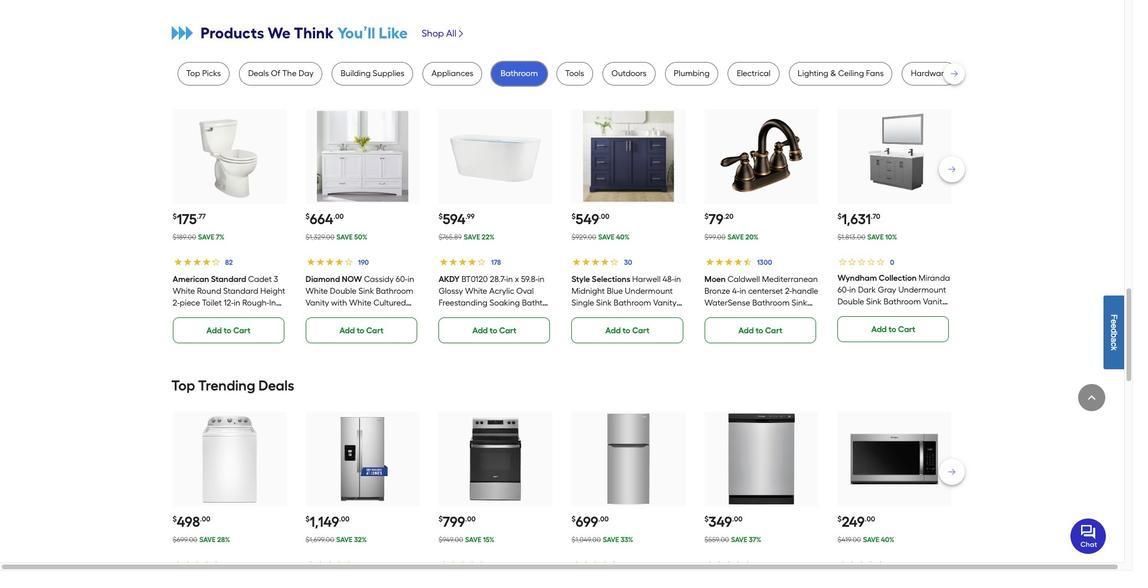 Task type: locate. For each thing, give the bounding box(es) containing it.
bathroom down gray
[[884, 297, 921, 307]]

to for 79
[[756, 326, 764, 336]]

bathroom inside cassidy 60-in white double sink bathroom vanity with white cultured marble top
[[376, 286, 414, 296]]

.00 up $419.00 save 40%
[[865, 516, 876, 524]]

double down now
[[330, 286, 357, 296]]

cart inside 549 list item
[[632, 326, 650, 336]]

save inside 664 list item
[[337, 233, 353, 242]]

.00 inside "$ 249 .00"
[[865, 516, 876, 524]]

1 vertical spatial double
[[838, 297, 865, 307]]

79 list item
[[705, 109, 819, 344]]

white down single
[[590, 310, 612, 320]]

to inside 664 list item
[[357, 326, 365, 336]]

.20
[[724, 213, 734, 221]]

undermount for 1,631
[[899, 285, 947, 295]]

vanity inside harwell 48-in midnight blue undermount single sink bathroom vanity with white engineered stone top
[[653, 298, 677, 308]]

to inside 175 list item
[[224, 326, 231, 336]]

with
[[331, 298, 347, 308], [838, 309, 854, 319], [439, 310, 455, 320], [572, 310, 588, 320], [732, 310, 748, 320]]

60- inside cassidy 60-in white double sink bathroom vanity with white cultured marble top
[[396, 275, 408, 285]]

175
[[177, 211, 197, 228]]

$ inside the $ 498 .00
[[173, 516, 177, 524]]

save for 79
[[728, 233, 744, 242]]

1 horizontal spatial 2-
[[785, 286, 792, 296]]

white inside miranda 60-in dark gray undermount double sink bathroom vanity with white cultured marble top (mirror included)
[[856, 309, 878, 319]]

sink down cassidy
[[359, 286, 374, 296]]

selections
[[592, 275, 631, 285]]

save right $419.00
[[863, 536, 880, 544]]

cart down caldwell mediterranean bronze 4-in centerset 2-handle watersense bathroom sink faucet with drain
[[765, 326, 783, 336]]

1,631
[[842, 211, 871, 228]]

1 horizontal spatial 40%
[[881, 536, 895, 544]]

c
[[1110, 342, 1119, 346]]

in left rough- at bottom
[[234, 298, 240, 308]]

add to cart link inside 79 list item
[[705, 318, 817, 344]]

white up (mirror
[[856, 309, 878, 319]]

in left x
[[507, 275, 513, 285]]

594 list item
[[439, 109, 553, 344]]

$ up $559.00
[[705, 516, 709, 524]]

in right harwell
[[675, 275, 681, 285]]

add to cart link down gray
[[838, 316, 950, 342]]

&
[[831, 69, 837, 79]]

$ inside $ 349 .00
[[705, 516, 709, 524]]

.00 for 664
[[334, 213, 344, 221]]

bathroom
[[501, 69, 538, 79], [376, 286, 414, 296], [884, 297, 921, 307], [614, 298, 651, 308], [753, 298, 790, 308]]

$ for 1,631
[[838, 213, 842, 221]]

$ inside $ 175 .77
[[173, 213, 177, 221]]

.00 up the $949.00 save 15%
[[465, 516, 476, 524]]

e up 'd' on the right of the page
[[1110, 319, 1119, 324]]

to down (center
[[490, 326, 498, 336]]

to
[[889, 325, 897, 335], [224, 326, 231, 336], [357, 326, 365, 336], [490, 326, 498, 336], [623, 326, 631, 336], [756, 326, 764, 336]]

miranda 60-in dark gray undermount double sink bathroom vanity with white cultured marble top (mirror included)
[[838, 273, 951, 331]]

.00 up $1,329.00 save 50%
[[334, 213, 344, 221]]

top left (mirror
[[838, 321, 852, 331]]

with up (mirror
[[838, 309, 854, 319]]

$1,049.00 save 33%
[[572, 536, 634, 544]]

shop
[[422, 28, 444, 39]]

.00 inside $ 1,149 .00
[[339, 516, 350, 524]]

add to cart down cassidy 60-in white double sink bathroom vanity with white cultured marble top
[[340, 326, 384, 336]]

cart inside 594 list item
[[499, 326, 517, 336]]

add to cart link for 1,631
[[838, 316, 950, 342]]

vanity down diamond
[[306, 298, 329, 308]]

frigidaire garage-ready 20-cu ft top-freezer refrigerator (fingerprint resistant stainless steel) image
[[583, 414, 675, 505]]

save right "$929.00"
[[598, 233, 615, 242]]

caldwell
[[728, 275, 760, 285]]

50%
[[354, 233, 368, 242]]

cultured down cassidy
[[374, 298, 406, 308]]

cart right (mirror
[[898, 325, 916, 335]]

stone
[[658, 310, 680, 320]]

collection
[[879, 273, 917, 283]]

add to cart link inside 594 list item
[[439, 318, 551, 344]]

save inside 594 list item
[[464, 233, 480, 242]]

2 drain from the left
[[750, 310, 771, 320]]

vanity for 549
[[653, 298, 677, 308]]

top inside heading
[[172, 377, 195, 394]]

add to cart for 175
[[207, 326, 251, 336]]

1 horizontal spatial vanity
[[653, 298, 677, 308]]

save left 50%
[[337, 233, 353, 242]]

save inside 79 list item
[[728, 233, 744, 242]]

wyndham
[[838, 273, 877, 283]]

with inside bt0120 28.7-in x 59.8-in glossy white acrylic oval freestanding soaking bathtub with drain (center drain)
[[439, 310, 455, 320]]

add down cassidy 60-in white double sink bathroom vanity with white cultured marble top
[[340, 326, 355, 336]]

add to cart down caldwell mediterranean bronze 4-in centerset 2-handle watersense bathroom sink faucet with drain
[[739, 326, 783, 336]]

to down engineered on the bottom
[[623, 326, 631, 336]]

double
[[330, 286, 357, 296], [838, 297, 865, 307]]

add to cart down engineered on the bottom
[[606, 326, 650, 336]]

bathroom left tools
[[501, 69, 538, 79]]

save inside 1,631 list item
[[868, 233, 884, 242]]

3
[[274, 275, 278, 285]]

sink down blue
[[596, 298, 612, 308]]

standard up round
[[211, 275, 246, 285]]

0 horizontal spatial 2-
[[173, 298, 180, 308]]

cart down 12-
[[233, 326, 251, 336]]

e up the b
[[1110, 324, 1119, 329]]

40%
[[616, 233, 630, 242], [881, 536, 895, 544]]

28.7-
[[490, 275, 507, 285]]

add to cart down 12-
[[207, 326, 251, 336]]

white up piece
[[173, 286, 195, 296]]

add down engineered on the bottom
[[606, 326, 621, 336]]

$ 1,149 .00
[[306, 514, 350, 531]]

1 drain from the left
[[457, 310, 477, 320]]

60-
[[396, 275, 408, 285], [838, 285, 850, 295]]

miranda
[[919, 273, 951, 283]]

add down (center
[[473, 326, 488, 336]]

cultured up "included)" at the right bottom of the page
[[880, 309, 913, 319]]

save inside 175 list item
[[198, 233, 214, 242]]

$ inside $ 1,149 .00
[[306, 516, 310, 524]]

bathroom up engineered on the bottom
[[614, 298, 651, 308]]

add to cart link
[[838, 316, 950, 342], [173, 318, 284, 344], [306, 318, 417, 344], [439, 318, 551, 344], [572, 318, 684, 344], [705, 318, 817, 344]]

.00 up "$559.00 save 37%"
[[732, 516, 743, 524]]

1 vertical spatial standard
[[223, 286, 258, 296]]

0 vertical spatial cultured
[[374, 298, 406, 308]]

add inside 175 list item
[[207, 326, 222, 336]]

save inside 549 list item
[[598, 233, 615, 242]]

add for 549
[[606, 326, 621, 336]]

$929.00 save 40%
[[572, 233, 630, 242]]

28%
[[217, 536, 230, 544]]

add to cart link for 664
[[306, 318, 417, 344]]

standard up 12-
[[223, 286, 258, 296]]

add
[[872, 325, 887, 335], [207, 326, 222, 336], [340, 326, 355, 336], [473, 326, 488, 336], [606, 326, 621, 336], [739, 326, 754, 336]]

with down watersense
[[732, 310, 748, 320]]

save left 20%
[[728, 233, 744, 242]]

add to cart down (center
[[473, 326, 517, 336]]

$ inside $ 699 .00
[[572, 516, 576, 524]]

$ left .20
[[705, 213, 709, 221]]

in inside caldwell mediterranean bronze 4-in centerset 2-handle watersense bathroom sink faucet with drain
[[740, 286, 747, 296]]

$949.00
[[439, 536, 463, 544]]

cart inside 175 list item
[[233, 326, 251, 336]]

save left 7%
[[198, 233, 214, 242]]

whirlpool 3.5-cu ft high efficiency agitator top-load washer (white) image
[[184, 414, 275, 505]]

sink inside cassidy 60-in white double sink bathroom vanity with white cultured marble top
[[359, 286, 374, 296]]

add inside 549 list item
[[606, 326, 621, 336]]

in inside harwell 48-in midnight blue undermount single sink bathroom vanity with white engineered stone top
[[675, 275, 681, 285]]

with inside caldwell mediterranean bronze 4-in centerset 2-handle watersense bathroom sink faucet with drain
[[732, 310, 748, 320]]

0 horizontal spatial drain
[[457, 310, 477, 320]]

b
[[1110, 333, 1119, 338]]

.00 inside $ 699 .00
[[599, 516, 609, 524]]

0 vertical spatial 40%
[[616, 233, 630, 242]]

add to cart inside 664 list item
[[340, 326, 384, 336]]

1 horizontal spatial drain
[[750, 310, 771, 320]]

cart for 549
[[632, 326, 650, 336]]

add inside 594 list item
[[473, 326, 488, 336]]

0 vertical spatial 2-
[[785, 286, 792, 296]]

cart inside 1,631 list item
[[898, 325, 916, 335]]

1 horizontal spatial cultured
[[880, 309, 913, 319]]

save left 33%
[[603, 536, 619, 544]]

1 horizontal spatial undermount
[[899, 285, 947, 295]]

harwell
[[632, 275, 661, 285]]

1 vertical spatial cultured
[[880, 309, 913, 319]]

undermount inside miranda 60-in dark gray undermount double sink bathroom vanity with white cultured marble top (mirror included)
[[899, 285, 947, 295]]

add to cart inside 79 list item
[[739, 326, 783, 336]]

double inside cassidy 60-in white double sink bathroom vanity with white cultured marble top
[[330, 286, 357, 296]]

add to cart link inside 1,631 list item
[[838, 316, 950, 342]]

top inside miranda 60-in dark gray undermount double sink bathroom vanity with white cultured marble top (mirror included)
[[838, 321, 852, 331]]

$419.00 save 40%
[[838, 536, 895, 544]]

60- inside miranda 60-in dark gray undermount double sink bathroom vanity with white cultured marble top (mirror included)
[[838, 285, 850, 295]]

save left 37%
[[731, 536, 748, 544]]

sink down handle
[[792, 298, 807, 308]]

$ 1,631 .70
[[838, 211, 881, 228]]

$ up $1,813.00
[[838, 213, 842, 221]]

.00 inside $ 349 .00
[[732, 516, 743, 524]]

moen caldwell mediterranean bronze 4-in centerset 2-handle watersense bathroom sink faucet with drain image
[[716, 111, 808, 202]]

white
[[173, 286, 195, 296], [306, 286, 328, 296], [465, 286, 488, 296], [349, 298, 372, 308], [856, 309, 878, 319], [590, 310, 612, 320]]

add to cart link for 594
[[439, 318, 551, 344]]

.00 for 549
[[599, 213, 610, 221]]

save for 498
[[199, 536, 216, 544]]

tools
[[565, 69, 584, 79]]

1 e from the top
[[1110, 319, 1119, 324]]

drain inside bt0120 28.7-in x 59.8-in glossy white acrylic oval freestanding soaking bathtub with drain (center drain)
[[457, 310, 477, 320]]

.00 for 799
[[465, 516, 476, 524]]

$ up $699.00
[[173, 516, 177, 524]]

40% right "$929.00"
[[616, 233, 630, 242]]

add to cart inside 549 list item
[[606, 326, 650, 336]]

to inside 1,631 list item
[[889, 325, 897, 335]]

.00 inside $ 549 .00
[[599, 213, 610, 221]]

vanity inside miranda 60-in dark gray undermount double sink bathroom vanity with white cultured marble top (mirror included)
[[923, 297, 947, 307]]

marble
[[915, 309, 941, 319], [306, 310, 332, 320]]

f e e d b a c k
[[1110, 314, 1119, 351]]

drain down centerset on the bottom right of the page
[[750, 310, 771, 320]]

in right cassidy
[[408, 275, 414, 285]]

white inside harwell 48-in midnight blue undermount single sink bathroom vanity with white engineered stone top
[[590, 310, 612, 320]]

x
[[515, 275, 519, 285]]

american
[[173, 275, 209, 285]]

$ up the $765.89
[[439, 213, 443, 221]]

$ inside "$ 79 .20"
[[705, 213, 709, 221]]

$ for 664
[[306, 213, 310, 221]]

$ 79 .20
[[705, 211, 734, 228]]

moen
[[705, 275, 726, 285]]

cart down drain)
[[499, 326, 517, 336]]

with down 'diamond now'
[[331, 298, 347, 308]]

add to cart link inside 664 list item
[[306, 318, 417, 344]]

2- up 1.6-
[[173, 298, 180, 308]]

cart inside 664 list item
[[366, 326, 384, 336]]

vanity down miranda
[[923, 297, 947, 307]]

1 horizontal spatial marble
[[915, 309, 941, 319]]

add to cart link down centerset on the bottom right of the page
[[705, 318, 817, 344]]

664
[[310, 211, 334, 228]]

bathroom down cassidy
[[376, 286, 414, 296]]

1 vertical spatial 60-
[[838, 285, 850, 295]]

save left the 10%
[[868, 233, 884, 242]]

top
[[186, 69, 200, 79], [334, 310, 348, 320], [838, 321, 852, 331], [572, 322, 586, 332], [172, 377, 195, 394]]

$ inside $ 799 .00
[[439, 516, 443, 524]]

$ up $1,699.00
[[306, 516, 310, 524]]

0 vertical spatial double
[[330, 286, 357, 296]]

save for 664
[[337, 233, 353, 242]]

add to cart inside 175 list item
[[207, 326, 251, 336]]

save for 249
[[863, 536, 880, 544]]

add down toilet
[[207, 326, 222, 336]]

1 horizontal spatial 60-
[[838, 285, 850, 295]]

whirlpool 24.6-cu ft side-by-side refrigerator with ice maker (fingerprint resistant stainless steel) image
[[317, 414, 408, 505]]

save for 699
[[603, 536, 619, 544]]

249
[[842, 514, 865, 531]]

$ for 498
[[173, 516, 177, 524]]

add to cart
[[872, 325, 916, 335], [207, 326, 251, 336], [340, 326, 384, 336], [473, 326, 517, 336], [606, 326, 650, 336], [739, 326, 783, 336]]

akdy
[[439, 275, 460, 285]]

to inside 549 list item
[[623, 326, 631, 336]]

with down freestanding
[[439, 310, 455, 320]]

add for 1,631
[[872, 325, 887, 335]]

cart for 79
[[765, 326, 783, 336]]

standard inside the cadet 3 white round standard height 2-piece toilet 12-in rough-in 1.6-gpf
[[223, 286, 258, 296]]

add inside 664 list item
[[340, 326, 355, 336]]

drain down freestanding
[[457, 310, 477, 320]]

bathroom down centerset on the bottom right of the page
[[753, 298, 790, 308]]

$ inside "$ 249 .00"
[[838, 516, 842, 524]]

akdy bt0120 28.7-in x 59.8-in glossy white acrylic oval freestanding soaking bathtub with drain (center drain) image
[[450, 111, 541, 202]]

save left 32% at bottom
[[336, 536, 353, 544]]

top inside harwell 48-in midnight blue undermount single sink bathroom vanity with white engineered stone top
[[572, 322, 586, 332]]

add inside 1,631 list item
[[872, 325, 887, 335]]

$ inside $ 594 .99
[[439, 213, 443, 221]]

add down gray
[[872, 325, 887, 335]]

add to cart link down soaking
[[439, 318, 551, 344]]

1,149
[[310, 514, 339, 531]]

add to cart inside 1,631 list item
[[872, 325, 916, 335]]

cultured inside cassidy 60-in white double sink bathroom vanity with white cultured marble top
[[374, 298, 406, 308]]

harwell 48-in midnight blue undermount single sink bathroom vanity with white engineered stone top
[[572, 275, 681, 332]]

2- inside the cadet 3 white round standard height 2-piece toilet 12-in rough-in 1.6-gpf
[[173, 298, 180, 308]]

add inside 79 list item
[[739, 326, 754, 336]]

top left trending on the bottom left of the page
[[172, 377, 195, 394]]

trending
[[198, 377, 255, 394]]

799
[[443, 514, 465, 531]]

to down 12-
[[224, 326, 231, 336]]

cart down cassidy 60-in white double sink bathroom vanity with white cultured marble top
[[366, 326, 384, 336]]

to inside 594 list item
[[490, 326, 498, 336]]

in
[[269, 298, 276, 308]]

1 vertical spatial deals
[[259, 377, 294, 394]]

0 horizontal spatial double
[[330, 286, 357, 296]]

deals right trending on the bottom left of the page
[[259, 377, 294, 394]]

deals
[[248, 69, 269, 79], [259, 377, 294, 394]]

40% inside 549 list item
[[616, 233, 630, 242]]

$929.00
[[572, 233, 597, 242]]

0 horizontal spatial marble
[[306, 310, 332, 320]]

1 horizontal spatial double
[[838, 297, 865, 307]]

rough-
[[242, 298, 269, 308]]

.00 up $699.00 save 28%
[[200, 516, 211, 524]]

top down 'diamond now'
[[334, 310, 348, 320]]

sink inside caldwell mediterranean bronze 4-in centerset 2-handle watersense bathroom sink faucet with drain
[[792, 298, 807, 308]]

in
[[408, 275, 414, 285], [507, 275, 513, 285], [538, 275, 545, 285], [675, 275, 681, 285], [850, 285, 856, 295], [740, 286, 747, 296], [234, 298, 240, 308]]

add to cart inside 594 list item
[[473, 326, 517, 336]]

with inside harwell 48-in midnight blue undermount single sink bathroom vanity with white engineered stone top
[[572, 310, 588, 320]]

save left 15%
[[465, 536, 482, 544]]

to down cassidy 60-in white double sink bathroom vanity with white cultured marble top
[[357, 326, 365, 336]]

$ up $949.00
[[439, 516, 443, 524]]

bronze
[[705, 286, 731, 296]]

add to cart link down blue
[[572, 318, 684, 344]]

to right (mirror
[[889, 325, 897, 335]]

$ inside $ 664 .00
[[306, 213, 310, 221]]

40% for 549
[[616, 233, 630, 242]]

0 horizontal spatial 60-
[[396, 275, 408, 285]]

e
[[1110, 319, 1119, 324], [1110, 324, 1119, 329]]

to for 664
[[357, 326, 365, 336]]

undermount down miranda
[[899, 285, 947, 295]]

save left 28%
[[199, 536, 216, 544]]

33%
[[621, 536, 634, 544]]

add to cart link down 12-
[[173, 318, 284, 344]]

with inside cassidy 60-in white double sink bathroom vanity with white cultured marble top
[[331, 298, 347, 308]]

sink down dark at right
[[867, 297, 882, 307]]

0 horizontal spatial vanity
[[306, 298, 329, 308]]

40% right $419.00
[[881, 536, 895, 544]]

$ up $1,049.00
[[572, 516, 576, 524]]

60- down wyndham
[[838, 285, 850, 295]]

add to cart for 664
[[340, 326, 384, 336]]

marble inside miranda 60-in dark gray undermount double sink bathroom vanity with white cultured marble top (mirror included)
[[915, 309, 941, 319]]

$ 549 .00
[[572, 211, 610, 228]]

$189.00
[[173, 233, 196, 242]]

shop all link
[[422, 22, 466, 45]]

bathroom inside caldwell mediterranean bronze 4-in centerset 2-handle watersense bathroom sink faucet with drain
[[753, 298, 790, 308]]

gpf
[[185, 310, 200, 320]]

marble down diamond
[[306, 310, 332, 320]]

1 vertical spatial 2-
[[173, 298, 180, 308]]

add to cart link inside 175 list item
[[173, 318, 284, 344]]

.00 for 498
[[200, 516, 211, 524]]

undermount inside harwell 48-in midnight blue undermount single sink bathroom vanity with white engineered stone top
[[625, 286, 673, 296]]

0 horizontal spatial cultured
[[374, 298, 406, 308]]

$ inside $ 1,631 .70
[[838, 213, 842, 221]]

in down wyndham
[[850, 285, 856, 295]]

cart inside 79 list item
[[765, 326, 783, 336]]

white inside bt0120 28.7-in x 59.8-in glossy white acrylic oval freestanding soaking bathtub with drain (center drain)
[[465, 286, 488, 296]]

marble up "included)" at the right bottom of the page
[[915, 309, 941, 319]]

0 horizontal spatial 40%
[[616, 233, 630, 242]]

2- for 79
[[785, 286, 792, 296]]

.00 inside $ 799 .00
[[465, 516, 476, 524]]

add down watersense
[[739, 326, 754, 336]]

40% for 249
[[881, 536, 895, 544]]

acrylic
[[489, 286, 514, 296]]

add to cart link inside 549 list item
[[572, 318, 684, 344]]

664 list item
[[306, 109, 420, 344]]

.99
[[466, 213, 475, 221]]

$ inside $ 549 .00
[[572, 213, 576, 221]]

chevron up image
[[1086, 392, 1098, 404]]

add to cart for 549
[[606, 326, 650, 336]]

round
[[197, 286, 221, 296]]

.00 inside $ 664 .00
[[334, 213, 344, 221]]

electrical
[[737, 69, 771, 79]]

0 horizontal spatial undermount
[[625, 286, 673, 296]]

$ up $419.00
[[838, 516, 842, 524]]

add for 175
[[207, 326, 222, 336]]

cultured inside miranda 60-in dark gray undermount double sink bathroom vanity with white cultured marble top (mirror included)
[[880, 309, 913, 319]]

add to cart down gray
[[872, 325, 916, 335]]

to down caldwell mediterranean bronze 4-in centerset 2-handle watersense bathroom sink faucet with drain
[[756, 326, 764, 336]]

2- inside caldwell mediterranean bronze 4-in centerset 2-handle watersense bathroom sink faucet with drain
[[785, 286, 792, 296]]

.00 inside the $ 498 .00
[[200, 516, 211, 524]]

2 horizontal spatial vanity
[[923, 297, 947, 307]]

$ for 549
[[572, 213, 576, 221]]

1 vertical spatial 40%
[[881, 536, 895, 544]]

549
[[576, 211, 599, 228]]

standard
[[211, 275, 246, 285], [223, 286, 258, 296]]

60- right cassidy
[[396, 275, 408, 285]]

.00 up the $1,049.00 save 33%
[[599, 516, 609, 524]]

cart down engineered on the bottom
[[632, 326, 650, 336]]

0 vertical spatial 60-
[[396, 275, 408, 285]]



Task type: describe. For each thing, give the bounding box(es) containing it.
.00 for 249
[[865, 516, 876, 524]]

to for 549
[[623, 326, 631, 336]]

cart for 664
[[366, 326, 384, 336]]

$ for 349
[[705, 516, 709, 524]]

32%
[[354, 536, 367, 544]]

lighting
[[798, 69, 829, 79]]

freestanding
[[439, 298, 488, 308]]

soaking
[[490, 298, 520, 308]]

blue
[[607, 286, 623, 296]]

37%
[[749, 536, 762, 544]]

whirlpool 1.7-cu ft 1000-watt over-the-range microwave (fingerprint resistant stainless steel) image
[[849, 414, 941, 505]]

chat invite button image
[[1071, 518, 1107, 554]]

20%
[[746, 233, 759, 242]]

0 vertical spatial standard
[[211, 275, 246, 285]]

single
[[572, 298, 595, 308]]

dark
[[858, 285, 876, 295]]

in up 'bathtub' in the bottom left of the page
[[538, 275, 545, 285]]

building supplies
[[341, 69, 405, 79]]

cadet 3 white round standard height 2-piece toilet 12-in rough-in 1.6-gpf
[[173, 275, 285, 320]]

$765.89 save 22%
[[439, 233, 495, 242]]

cart for 1,631
[[898, 325, 916, 335]]

$ 664 .00
[[306, 211, 344, 228]]

top inside cassidy 60-in white double sink bathroom vanity with white cultured marble top
[[334, 310, 348, 320]]

15%
[[483, 536, 495, 544]]

american standard cadet 3 white round standard height 2-piece toilet 12-in rough-in 1.6-gpf image
[[184, 111, 275, 202]]

.00 for 1,149
[[339, 516, 350, 524]]

picks
[[202, 69, 221, 79]]

$1,049.00
[[572, 536, 601, 544]]

add to cart link for 549
[[572, 318, 684, 344]]

toilet
[[202, 298, 222, 308]]

$ for 799
[[439, 516, 443, 524]]

marble inside cassidy 60-in white double sink bathroom vanity with white cultured marble top
[[306, 310, 332, 320]]

day
[[299, 69, 314, 79]]

american standard
[[173, 275, 246, 285]]

$1,813.00 save 10%
[[838, 233, 898, 242]]

$ for 79
[[705, 213, 709, 221]]

all
[[446, 28, 457, 39]]

building
[[341, 69, 371, 79]]

60- for 1,631
[[838, 285, 850, 295]]

save for 1,631
[[868, 233, 884, 242]]

$ 349 .00
[[705, 514, 743, 531]]

.00 for 699
[[599, 516, 609, 524]]

white down now
[[349, 298, 372, 308]]

top left picks
[[186, 69, 200, 79]]

add to cart for 79
[[739, 326, 783, 336]]

deals inside top trending deals heading
[[259, 377, 294, 394]]

add for 594
[[473, 326, 488, 336]]

in inside the cadet 3 white round standard height 2-piece toilet 12-in rough-in 1.6-gpf
[[234, 298, 240, 308]]

style selections harwell 48-in midnight blue undermount single sink bathroom vanity with white engineered stone top image
[[583, 111, 675, 202]]

0 vertical spatial deals
[[248, 69, 269, 79]]

$559.00
[[705, 536, 729, 544]]

(mirror
[[854, 321, 879, 331]]

4-
[[733, 286, 740, 296]]

to for 594
[[490, 326, 498, 336]]

.00 for 349
[[732, 516, 743, 524]]

$1,699.00 save 32%
[[306, 536, 367, 544]]

$419.00
[[838, 536, 862, 544]]

now
[[342, 275, 362, 285]]

deals of the day
[[248, 69, 314, 79]]

top picks
[[186, 69, 221, 79]]

to for 1,631
[[889, 325, 897, 335]]

white down diamond
[[306, 286, 328, 296]]

a
[[1110, 338, 1119, 342]]

height
[[260, 286, 285, 296]]

supplies
[[373, 69, 405, 79]]

$ 175 .77
[[173, 211, 206, 228]]

f
[[1110, 314, 1119, 319]]

$ 799 .00
[[439, 514, 476, 531]]

bt0120 28.7-in x 59.8-in glossy white acrylic oval freestanding soaking bathtub with drain (center drain)
[[439, 275, 553, 320]]

in inside cassidy 60-in white double sink bathroom vanity with white cultured marble top
[[408, 275, 414, 285]]

drain inside caldwell mediterranean bronze 4-in centerset 2-handle watersense bathroom sink faucet with drain
[[750, 310, 771, 320]]

.70
[[871, 213, 881, 221]]

22%
[[482, 233, 495, 242]]

sink inside miranda 60-in dark gray undermount double sink bathroom vanity with white cultured marble top (mirror included)
[[867, 297, 882, 307]]

$ for 699
[[572, 516, 576, 524]]

cart for 175
[[233, 326, 251, 336]]

60- for 664
[[396, 275, 408, 285]]

drain)
[[508, 310, 531, 320]]

549 list item
[[572, 109, 686, 344]]

2- for 175
[[173, 298, 180, 308]]

349
[[709, 514, 732, 531]]

add to cart link for 79
[[705, 318, 817, 344]]

$699.00
[[173, 536, 197, 544]]

d
[[1110, 329, 1119, 333]]

$ 594 .99
[[439, 211, 475, 228]]

handle
[[792, 286, 819, 296]]

save for 549
[[598, 233, 615, 242]]

save for 175
[[198, 233, 214, 242]]

add to cart link for 175
[[173, 318, 284, 344]]

to for 175
[[224, 326, 231, 336]]

diamond
[[306, 275, 340, 285]]

cadet
[[248, 275, 272, 285]]

cart for 594
[[499, 326, 517, 336]]

fans
[[866, 69, 884, 79]]

scroll to top element
[[1079, 384, 1106, 412]]

add for 664
[[340, 326, 355, 336]]

1.6-
[[173, 310, 185, 320]]

12-
[[224, 298, 234, 308]]

$949.00 save 15%
[[439, 536, 495, 544]]

double inside miranda 60-in dark gray undermount double sink bathroom vanity with white cultured marble top (mirror included)
[[838, 297, 865, 307]]

175 list item
[[173, 109, 287, 344]]

cassidy 60-in white double sink bathroom vanity with white cultured marble top
[[306, 275, 414, 320]]

2 e from the top
[[1110, 324, 1119, 329]]

sink inside harwell 48-in midnight blue undermount single sink bathroom vanity with white engineered stone top
[[596, 298, 612, 308]]

$99.00
[[705, 233, 726, 242]]

wyndham collection miranda 60-in dark gray undermount double sink bathroom vanity with white cultured marble top (mirror included) image
[[849, 111, 941, 202]]

wyndham collection
[[838, 273, 917, 283]]

$699.00 save 28%
[[173, 536, 230, 544]]

.77
[[197, 213, 206, 221]]

$ 498 .00
[[173, 514, 211, 531]]

shop all
[[422, 28, 457, 39]]

top trending deals heading
[[172, 374, 953, 398]]

diamond now cassidy 60-in white double sink bathroom vanity with white cultured marble top image
[[317, 111, 408, 202]]

498
[[177, 514, 200, 531]]

plumbing
[[674, 69, 710, 79]]

hardware
[[911, 69, 949, 79]]

save for 594
[[464, 233, 480, 242]]

$1,699.00
[[306, 536, 334, 544]]

watersense
[[705, 298, 751, 308]]

$1,329.00 save 50%
[[306, 233, 368, 242]]

$ for 175
[[173, 213, 177, 221]]

style
[[572, 275, 590, 285]]

save for 799
[[465, 536, 482, 544]]

bathtub
[[522, 298, 553, 308]]

in inside miranda 60-in dark gray undermount double sink bathroom vanity with white cultured marble top (mirror included)
[[850, 285, 856, 295]]

frigidaire front control 24-in built-in dishwasher (stainless steel) energy star, 55-dba image
[[716, 414, 808, 505]]

59.8-
[[521, 275, 538, 285]]

add for 79
[[739, 326, 754, 336]]

whirlpool 30-in glass top 4 elements 5.3-cu ft freestanding electric range (stainless steel) image
[[450, 414, 541, 505]]

add to cart for 594
[[473, 326, 517, 336]]

7%
[[216, 233, 225, 242]]

diamond now
[[306, 275, 362, 285]]

$ for 594
[[439, 213, 443, 221]]

$ for 1,149
[[306, 516, 310, 524]]

bathroom inside miranda 60-in dark gray undermount double sink bathroom vanity with white cultured marble top (mirror included)
[[884, 297, 921, 307]]

with inside miranda 60-in dark gray undermount double sink bathroom vanity with white cultured marble top (mirror included)
[[838, 309, 854, 319]]

add to cart for 1,631
[[872, 325, 916, 335]]

48-
[[663, 275, 675, 285]]

$559.00 save 37%
[[705, 536, 762, 544]]

save for 349
[[731, 536, 748, 544]]

undermount for 549
[[625, 286, 673, 296]]

k
[[1110, 346, 1119, 351]]

$189.00 save 7%
[[173, 233, 225, 242]]

vanity inside cassidy 60-in white double sink bathroom vanity with white cultured marble top
[[306, 298, 329, 308]]

chevron right image
[[457, 29, 466, 38]]

$ for 249
[[838, 516, 842, 524]]

vanity for 1,631
[[923, 297, 947, 307]]

top trending deals
[[172, 377, 294, 394]]

save for 1,149
[[336, 536, 353, 544]]

(center
[[479, 310, 507, 320]]

bathroom inside harwell 48-in midnight blue undermount single sink bathroom vanity with white engineered stone top
[[614, 298, 651, 308]]

1,631 list item
[[838, 109, 952, 342]]

style selections
[[572, 275, 631, 285]]

outdoors
[[612, 69, 647, 79]]

$ 699 .00
[[572, 514, 609, 531]]

white inside the cadet 3 white round standard height 2-piece toilet 12-in rough-in 1.6-gpf
[[173, 286, 195, 296]]

10%
[[886, 233, 898, 242]]



Task type: vqa. For each thing, say whether or not it's contained in the screenshot.
"TOUGHBUILT"
no



